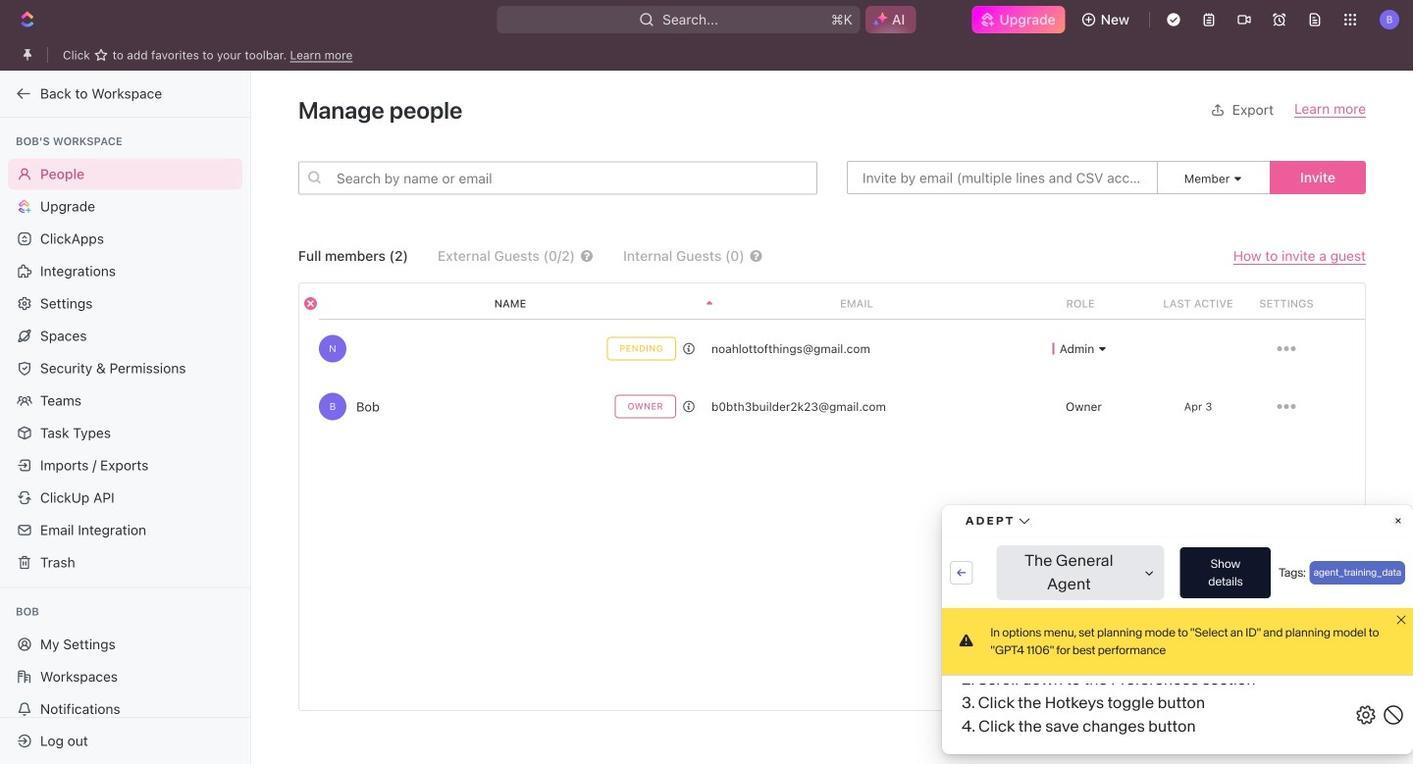 Task type: describe. For each thing, give the bounding box(es) containing it.
2 option from the left
[[962, 722, 994, 754]]

3 option from the left
[[1011, 722, 1043, 754]]

1 option from the left
[[913, 722, 945, 754]]

Enter Username text field
[[651, 335, 1355, 366]]

user initials: b image
[[619, 179, 697, 257]]



Task type: locate. For each thing, give the bounding box(es) containing it.
Enter New Password text field
[[651, 479, 1355, 510]]

list box
[[619, 722, 1367, 754]]

available on business plans or higher element
[[986, 585, 1049, 604]]

4 option from the left
[[1060, 722, 1092, 754]]

option
[[913, 722, 945, 754], [962, 722, 994, 754], [1011, 722, 1043, 754], [1060, 722, 1092, 754]]

Enter Email text field
[[651, 407, 1355, 438]]



Task type: vqa. For each thing, say whether or not it's contained in the screenshot.
list box
yes



